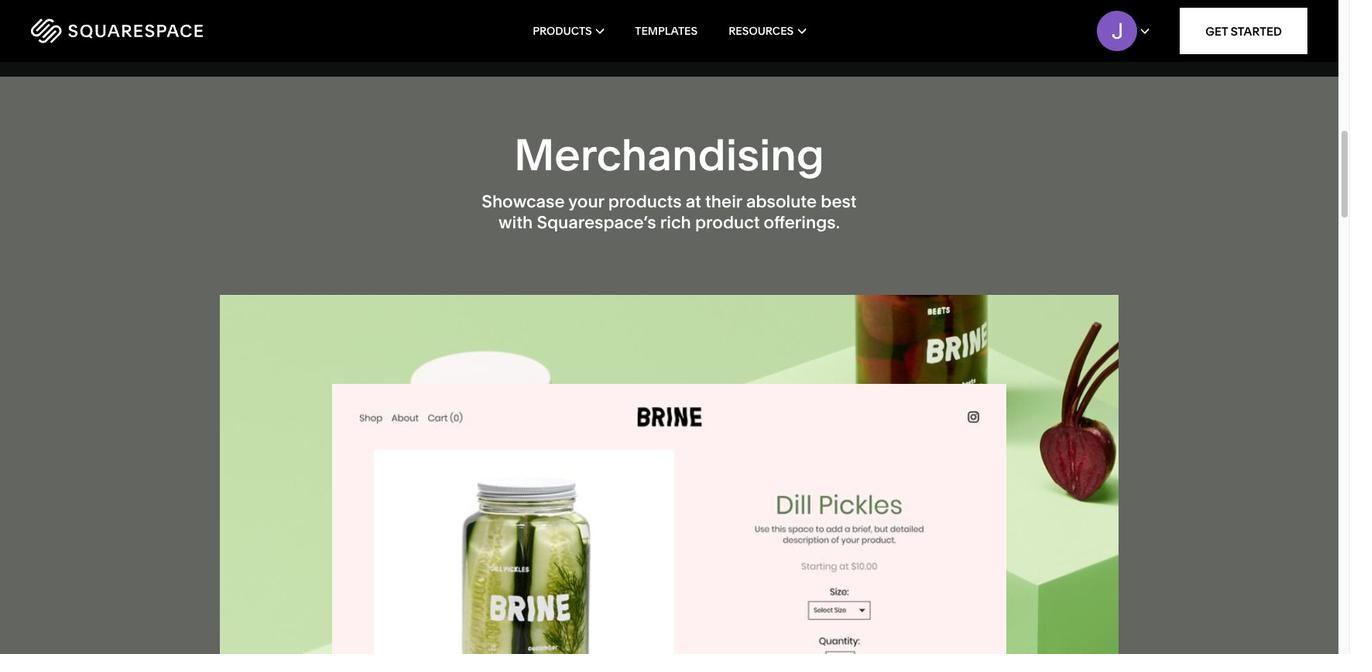 Task type: describe. For each thing, give the bounding box(es) containing it.
templates link
[[635, 0, 698, 62]]

your
[[569, 192, 605, 212]]

best
[[821, 192, 857, 212]]

resources button
[[729, 0, 806, 62]]

visual of pickled vegetables image
[[220, 295, 1119, 654]]

started
[[1231, 24, 1283, 38]]

showcase your products at their absolute best with squarespace's rich product offerings.
[[482, 192, 857, 233]]

get started link
[[1180, 8, 1308, 54]]

templates
[[635, 24, 698, 38]]

products button
[[533, 0, 604, 62]]

rich
[[660, 212, 691, 233]]

get started
[[1206, 24, 1283, 38]]

product
[[695, 212, 760, 233]]

products
[[533, 24, 592, 38]]

merchandising
[[514, 129, 825, 181]]



Task type: locate. For each thing, give the bounding box(es) containing it.
squarespace logo link
[[31, 19, 286, 43]]

products
[[608, 192, 682, 212]]

offerings.
[[764, 212, 840, 233]]

showcase
[[482, 192, 565, 212]]

resources
[[729, 24, 794, 38]]

example of a product detail page image
[[333, 384, 1006, 654]]

get
[[1206, 24, 1229, 38]]

with
[[499, 212, 533, 233]]

their
[[706, 192, 743, 212]]

at
[[686, 192, 702, 212]]

absolute
[[747, 192, 817, 212]]

squarespace logo image
[[31, 19, 203, 43]]

squarespace's
[[537, 212, 657, 233]]



Task type: vqa. For each thing, say whether or not it's contained in the screenshot.
the Bailard image on the top of page
no



